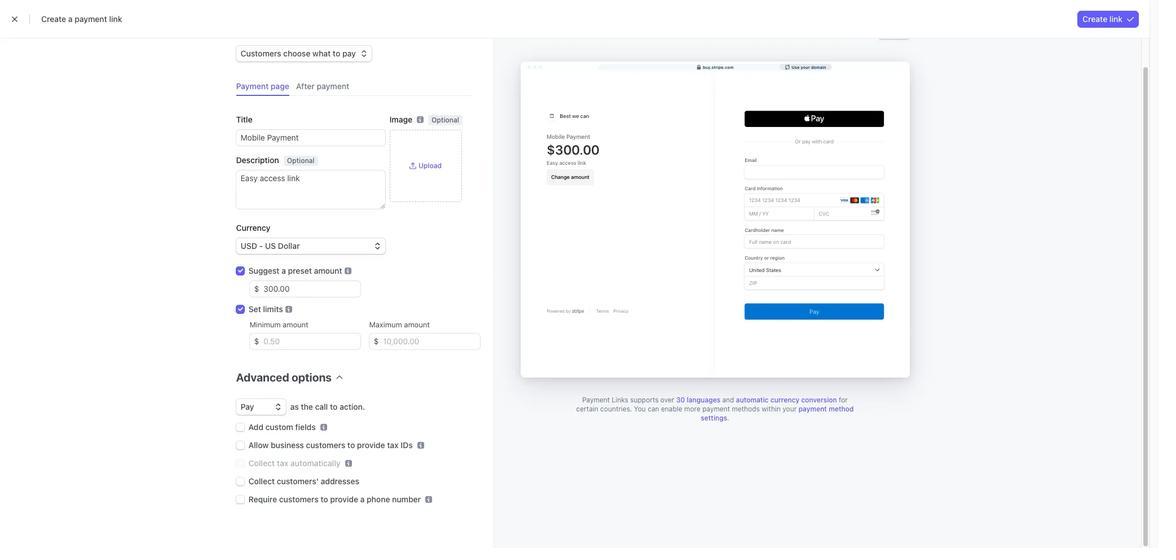 Task type: describe. For each thing, give the bounding box(es) containing it.
create a payment link
[[41, 14, 122, 24]]

choose
[[283, 49, 311, 58]]

method
[[829, 405, 854, 413]]

add
[[249, 422, 264, 432]]

use your domain button
[[780, 64, 832, 70]]

call
[[315, 402, 328, 411]]

payment for payment links supports over 30 languages and automatic currency conversion
[[583, 396, 610, 404]]

image
[[390, 115, 413, 124]]

payment link settings tab list
[[232, 77, 473, 96]]

buy.stripe.com
[[703, 65, 734, 69]]

allow
[[249, 440, 269, 450]]

payment page tab panel
[[227, 96, 480, 521]]

within
[[762, 405, 781, 413]]

conversion
[[802, 396, 837, 404]]

1 vertical spatial tax
[[277, 458, 289, 468]]

currency
[[236, 223, 271, 233]]

create link button
[[1079, 11, 1139, 27]]

1 vertical spatial optional
[[287, 156, 315, 165]]

settings
[[701, 414, 728, 422]]

1 vertical spatial customers
[[279, 494, 319, 504]]

for
[[839, 396, 848, 404]]

to for customers
[[348, 440, 355, 450]]

automatic currency conversion link
[[737, 396, 837, 404]]

automatically
[[291, 458, 341, 468]]

30 languages link
[[677, 396, 721, 404]]

$ button for maximum amount
[[369, 334, 379, 349]]

collect tax automatically
[[249, 458, 341, 468]]

maximum
[[369, 320, 402, 329]]

ids
[[401, 440, 413, 450]]

domain
[[812, 65, 827, 69]]

number
[[392, 494, 421, 504]]

title
[[236, 115, 253, 124]]

customers
[[241, 49, 281, 58]]

payment links supports over 30 languages and automatic currency conversion
[[583, 396, 837, 404]]

30
[[677, 396, 685, 404]]

maximum amount
[[369, 320, 430, 329]]

payment for payment page
[[236, 81, 269, 91]]

usd - us dollar button
[[236, 238, 385, 254]]

dollar
[[278, 241, 300, 251]]

create for create link
[[1083, 14, 1108, 24]]

customers choose what to pay
[[241, 49, 356, 58]]

preset
[[288, 266, 312, 275]]

create link
[[1083, 14, 1123, 24]]

fields
[[295, 422, 316, 432]]

upload button
[[410, 161, 442, 170]]

set
[[249, 304, 261, 314]]

custom
[[266, 422, 293, 432]]

addresses
[[321, 476, 360, 486]]

after
[[296, 81, 315, 91]]

$ button up set
[[250, 281, 259, 297]]

description
[[236, 155, 279, 165]]

.
[[728, 414, 730, 422]]

require
[[249, 494, 277, 504]]

certain
[[577, 405, 599, 413]]

us
[[265, 241, 276, 251]]

0 vertical spatial optional
[[432, 116, 459, 124]]

$ for minimum
[[254, 336, 259, 346]]

0 vertical spatial customers
[[306, 440, 346, 450]]

upload
[[419, 161, 442, 170]]

Name of cause or service text field
[[236, 130, 385, 146]]

what
[[313, 49, 331, 58]]

customers choose what to pay button
[[236, 43, 372, 62]]

allow business customers to provide tax ids
[[249, 440, 413, 450]]

amount for maximum amount
[[404, 320, 430, 329]]



Task type: locate. For each thing, give the bounding box(es) containing it.
customers
[[306, 440, 346, 450], [279, 494, 319, 504]]

payment inside "button"
[[317, 81, 349, 91]]

use your domain
[[792, 65, 827, 69]]

1 horizontal spatial tax
[[387, 440, 399, 450]]

tax
[[387, 440, 399, 450], [277, 458, 289, 468]]

1 horizontal spatial amount
[[314, 266, 342, 275]]

payment inside the payment method settings
[[799, 405, 827, 413]]

0.00 text field
[[259, 281, 360, 297]]

payment
[[75, 14, 107, 24], [317, 81, 349, 91], [703, 405, 730, 413], [799, 405, 827, 413]]

can
[[648, 405, 660, 413]]

1 horizontal spatial optional
[[432, 116, 459, 124]]

to
[[333, 49, 341, 58], [330, 402, 338, 411], [348, 440, 355, 450], [321, 494, 328, 504]]

1 horizontal spatial a
[[282, 266, 286, 275]]

0 vertical spatial payment
[[236, 81, 269, 91]]

$
[[254, 284, 259, 294], [254, 336, 259, 346], [374, 336, 379, 346]]

for certain countries. you can enable more payment methods within your
[[577, 396, 848, 413]]

collect up 'require'
[[249, 476, 275, 486]]

0 horizontal spatial create
[[41, 14, 66, 24]]

0 vertical spatial a
[[68, 14, 73, 24]]

a for suggest
[[282, 266, 286, 275]]

provide left ids
[[357, 440, 385, 450]]

collect down "allow"
[[249, 458, 275, 468]]

to inside customers choose what to pay popup button
[[333, 49, 341, 58]]

create
[[41, 14, 66, 24], [1083, 14, 1108, 24]]

your right use
[[801, 65, 810, 69]]

more
[[685, 405, 701, 413]]

to down addresses
[[321, 494, 328, 504]]

optional right image
[[432, 116, 459, 124]]

to for call
[[330, 402, 338, 411]]

currency
[[771, 396, 800, 404]]

minimum amount
[[250, 320, 309, 329]]

$ button down minimum
[[250, 334, 259, 349]]

1 vertical spatial provide
[[330, 494, 358, 504]]

payment method settings link
[[701, 405, 854, 422]]

1 horizontal spatial link
[[1110, 14, 1123, 24]]

over
[[661, 396, 675, 404]]

$ for maximum
[[374, 336, 379, 346]]

0 vertical spatial your
[[801, 65, 810, 69]]

0 vertical spatial tax
[[387, 440, 399, 450]]

2 link from the left
[[1110, 14, 1123, 24]]

create inside button
[[1083, 14, 1108, 24]]

collect for collect customers' addresses
[[249, 476, 275, 486]]

collect
[[249, 458, 275, 468], [249, 476, 275, 486]]

your inside button
[[801, 65, 810, 69]]

to for what
[[333, 49, 341, 58]]

optional
[[432, 116, 459, 124], [287, 156, 315, 165]]

1 vertical spatial a
[[282, 266, 286, 275]]

$ button down maximum
[[369, 334, 379, 349]]

countries.
[[601, 405, 632, 413]]

collect customers' addresses
[[249, 476, 360, 486]]

customers up automatically at the left of page
[[306, 440, 346, 450]]

1 create from the left
[[41, 14, 66, 24]]

1 horizontal spatial payment
[[583, 396, 610, 404]]

add custom fields
[[249, 422, 316, 432]]

0 vertical spatial provide
[[357, 440, 385, 450]]

payment page
[[236, 81, 289, 91]]

payment page button
[[232, 77, 296, 96]]

after payment button
[[292, 77, 356, 96]]

languages
[[687, 396, 721, 404]]

create for create a payment link
[[41, 14, 66, 24]]

payment up certain
[[583, 396, 610, 404]]

$ down maximum
[[374, 336, 379, 346]]

tax left ids
[[387, 440, 399, 450]]

optional down name of cause or service text field
[[287, 156, 315, 165]]

set limits
[[249, 304, 283, 314]]

2 create from the left
[[1083, 14, 1108, 24]]

advanced options
[[236, 371, 332, 384]]

link inside button
[[1110, 14, 1123, 24]]

to left pay
[[333, 49, 341, 58]]

1 collect from the top
[[249, 458, 275, 468]]

0 horizontal spatial link
[[109, 14, 122, 24]]

tax down business
[[277, 458, 289, 468]]

0 horizontal spatial a
[[68, 14, 73, 24]]

suggest a preset amount
[[249, 266, 342, 275]]

after payment
[[296, 81, 349, 91]]

1 vertical spatial payment
[[583, 396, 610, 404]]

business
[[271, 440, 304, 450]]

as the call to action.
[[290, 402, 365, 411]]

1 vertical spatial your
[[783, 405, 797, 413]]

usd - us dollar
[[241, 241, 300, 251]]

amount up 0.00 text field
[[314, 266, 342, 275]]

enable
[[661, 405, 683, 413]]

to up addresses
[[348, 440, 355, 450]]

0 horizontal spatial payment
[[236, 81, 269, 91]]

amount for minimum amount
[[283, 320, 309, 329]]

links
[[612, 396, 629, 404]]

suggest
[[249, 266, 280, 275]]

1 vertical spatial collect
[[249, 476, 275, 486]]

2 horizontal spatial amount
[[404, 320, 430, 329]]

0 horizontal spatial amount
[[283, 320, 309, 329]]

pay
[[343, 49, 356, 58]]

your
[[801, 65, 810, 69], [783, 405, 797, 413]]

to right call on the bottom
[[330, 402, 338, 411]]

payment inside button
[[236, 81, 269, 91]]

2 vertical spatial a
[[360, 494, 365, 504]]

use
[[792, 65, 800, 69]]

require customers to provide a phone number
[[249, 494, 421, 504]]

as
[[290, 402, 299, 411]]

provide down addresses
[[330, 494, 358, 504]]

limits
[[263, 304, 283, 314]]

payment
[[236, 81, 269, 91], [583, 396, 610, 404]]

-
[[259, 241, 263, 251]]

action.
[[340, 402, 365, 411]]

the
[[301, 402, 313, 411]]

2 collect from the top
[[249, 476, 275, 486]]

amount up 0.50 text box at the left of the page
[[283, 320, 309, 329]]

10,000.00 text field
[[379, 334, 480, 349]]

customers'
[[277, 476, 319, 486]]

methods
[[732, 405, 760, 413]]

automatic
[[737, 396, 769, 404]]

provide
[[357, 440, 385, 450], [330, 494, 358, 504]]

usd
[[241, 241, 257, 251]]

2 horizontal spatial a
[[360, 494, 365, 504]]

your inside for certain countries. you can enable more payment methods within your
[[783, 405, 797, 413]]

a for create
[[68, 14, 73, 24]]

$ down minimum
[[254, 336, 259, 346]]

supports
[[631, 396, 659, 404]]

customers down customers'
[[279, 494, 319, 504]]

minimum
[[250, 320, 281, 329]]

amount up 10,000.00 text field
[[404, 320, 430, 329]]

options
[[292, 371, 332, 384]]

$ button for minimum amount
[[250, 334, 259, 349]]

advanced
[[236, 371, 289, 384]]

0.50 text field
[[259, 334, 360, 349]]

0 horizontal spatial tax
[[277, 458, 289, 468]]

page
[[271, 81, 289, 91]]

0 horizontal spatial optional
[[287, 156, 315, 165]]

payment left page
[[236, 81, 269, 91]]

you
[[634, 405, 646, 413]]

$ button
[[250, 281, 259, 297], [250, 334, 259, 349], [369, 334, 379, 349]]

1 horizontal spatial create
[[1083, 14, 1108, 24]]

advanced options button
[[232, 366, 343, 386]]

1 horizontal spatial your
[[801, 65, 810, 69]]

payment inside for certain countries. you can enable more payment methods within your
[[703, 405, 730, 413]]

Give customers more detail about what they're paying for. text field
[[236, 170, 385, 209]]

payment method settings
[[701, 405, 854, 422]]

and
[[723, 396, 735, 404]]

0 horizontal spatial your
[[783, 405, 797, 413]]

0 vertical spatial collect
[[249, 458, 275, 468]]

1 link from the left
[[109, 14, 122, 24]]

your down automatic currency conversion link
[[783, 405, 797, 413]]

$ down suggest
[[254, 284, 259, 294]]

collect for collect tax automatically
[[249, 458, 275, 468]]

link
[[109, 14, 122, 24], [1110, 14, 1123, 24]]

phone
[[367, 494, 390, 504]]



Task type: vqa. For each thing, say whether or not it's contained in the screenshot.
Invoice template "link"
no



